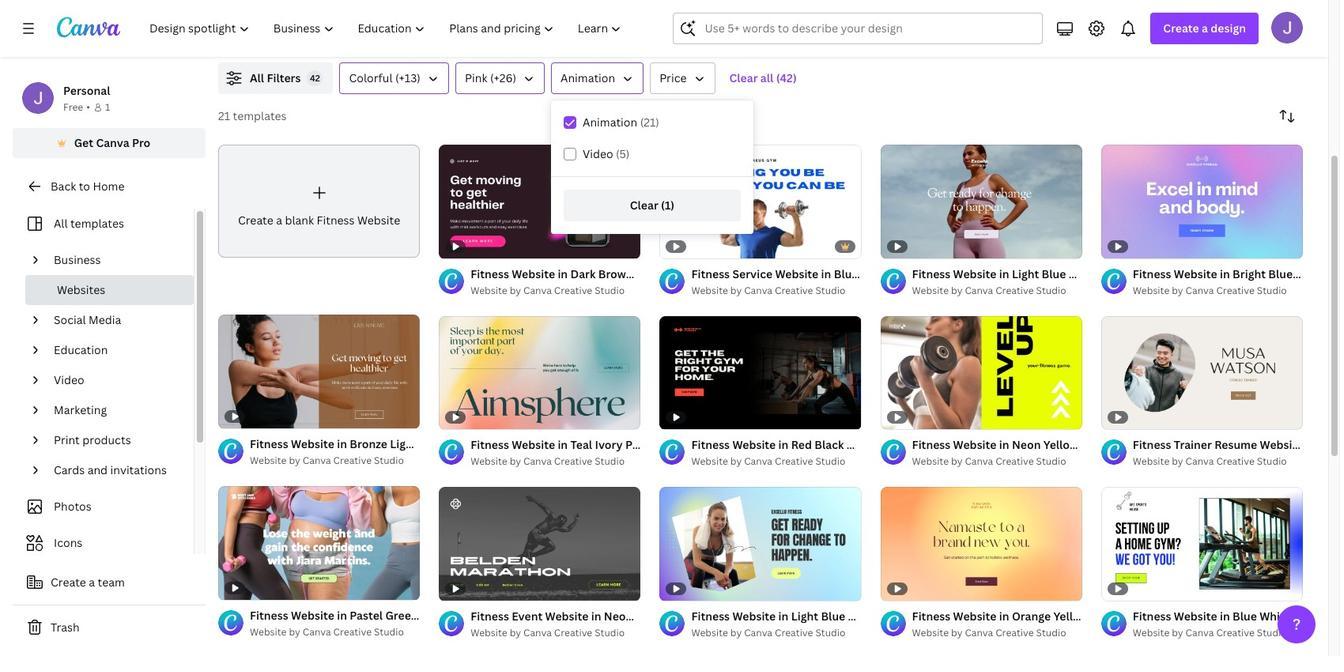 Task type: vqa. For each thing, say whether or not it's contained in the screenshot.
42
yes



Task type: describe. For each thing, give the bounding box(es) containing it.
by inside fitness website in red black dynamic neons style website by canva creative studio
[[731, 455, 742, 468]]

21
[[218, 108, 230, 123]]

Search search field
[[705, 13, 1033, 44]]

dynamic
[[847, 438, 895, 453]]

service
[[733, 266, 773, 281]]

business link
[[47, 245, 184, 275]]

create a design button
[[1151, 13, 1259, 44]]

colorful (+13) button
[[340, 62, 449, 94]]

get
[[74, 135, 93, 150]]

price
[[660, 70, 687, 85]]

icons link
[[22, 528, 184, 559]]

21 templates
[[218, 108, 287, 123]]

social
[[54, 312, 86, 328]]

business
[[54, 252, 101, 267]]

creative inside fitness website in red black dynamic neons style website by canva creative studio
[[775, 455, 814, 468]]

invitations
[[110, 463, 167, 478]]

creative inside fitness website in teal ivory pastel pink gradients style website by canva creative studio
[[554, 455, 593, 468]]

cards and invitations
[[54, 463, 167, 478]]

canva inside fitness website in dark brown neon pink gradients style website by canva creative studio
[[524, 284, 552, 297]]

products
[[82, 433, 131, 448]]

creative inside fitness website in dark brown neon pink gradients style website by canva creative studio
[[554, 284, 593, 297]]

black
[[815, 438, 844, 453]]

in for fitness website in red black dynamic neons style
[[779, 438, 789, 453]]

create a design
[[1164, 21, 1247, 36]]

gradients for neon
[[693, 266, 746, 281]]

cards and invitations link
[[47, 456, 184, 486]]

create a team
[[51, 575, 125, 590]]

(1)
[[661, 198, 675, 213]]

animation for animation (21)
[[583, 115, 638, 130]]

fitness website in red black dynamic neons style link
[[692, 437, 962, 454]]

education link
[[47, 335, 184, 365]]

fitness website in teal ivory pastel pink gradients style link
[[471, 437, 770, 454]]

style inside fitness website in teal ivory pastel pink gradients style website by canva creative studio
[[743, 438, 770, 453]]

by inside fitness website in orange yellow white gradients style website by canva creative studio
[[952, 626, 963, 640]]

clear all (42)
[[730, 70, 797, 85]]

social media link
[[47, 305, 184, 335]]

style inside fitness website in dark brown neon pink gradients style website by canva creative studio
[[749, 266, 776, 281]]

fitness website in dark brown neon pink gradients style link
[[471, 265, 776, 283]]

print products link
[[47, 426, 184, 456]]

all filters
[[250, 70, 301, 85]]

canva inside fitness service website in blue and white colorful blocks style website by canva creative studio
[[745, 284, 773, 297]]

pink (+26) button
[[456, 62, 545, 94]]

templates for 21 templates
[[233, 108, 287, 123]]

animation button
[[551, 62, 644, 94]]

video for video (5)
[[583, 146, 614, 161]]

fitness for fitness website in bright blue bright pu
[[1133, 266, 1172, 281]]

by inside fitness website in dark brown neon pink gradients style website by canva creative studio
[[510, 284, 521, 297]]

marketing
[[54, 403, 107, 418]]

(+13)
[[395, 70, 421, 85]]

(42)
[[777, 70, 797, 85]]

fitness for fitness website in teal ivory pastel pink gradients style
[[471, 438, 509, 453]]

animation for animation
[[561, 70, 616, 85]]

in inside fitness service website in blue and white colorful blocks style website by canva creative studio
[[822, 266, 832, 281]]

brown
[[599, 266, 633, 281]]

a for blank
[[276, 213, 282, 228]]

print products
[[54, 433, 131, 448]]

pink for fitness website in teal ivory pastel pink gradients style
[[661, 438, 685, 453]]

back to home
[[51, 179, 125, 194]]

white inside fitness website in orange yellow white gradients style website by canva creative studio
[[1092, 609, 1123, 624]]

create a blank fitness website
[[238, 213, 400, 228]]

blocks
[[965, 266, 1001, 281]]

websites
[[57, 282, 105, 297]]

canva inside get canva pro button
[[96, 135, 129, 150]]

42 filter options selected element
[[307, 70, 323, 86]]

free •
[[63, 100, 90, 114]]

in for fitness website in orange yellow white gradients style
[[1000, 609, 1010, 624]]

Sort by button
[[1272, 100, 1304, 132]]

design
[[1211, 21, 1247, 36]]

price button
[[650, 62, 716, 94]]

video link
[[47, 365, 184, 396]]

create a blank fitness website element
[[218, 145, 420, 258]]

to
[[79, 179, 90, 194]]

a for team
[[89, 575, 95, 590]]

studio inside fitness website in dark brown neon pink gradients style website by canva creative studio
[[595, 284, 625, 297]]

canva inside fitness website in red black dynamic neons style website by canva creative studio
[[745, 455, 773, 468]]

pro
[[132, 135, 151, 150]]

trash link
[[13, 612, 206, 644]]

clear for clear (1)
[[630, 198, 659, 213]]

a for design
[[1202, 21, 1209, 36]]

colorful inside fitness service website in blue and white colorful blocks style website by canva creative studio
[[918, 266, 963, 281]]

(5)
[[616, 146, 630, 161]]

all for all templates
[[54, 216, 68, 231]]

red
[[792, 438, 812, 453]]

fitness for fitness service website in blue and white colorful blocks style
[[692, 266, 730, 281]]

icons
[[54, 536, 83, 551]]

print
[[54, 433, 80, 448]]

studio inside fitness website in red black dynamic neons style website by canva creative studio
[[816, 455, 846, 468]]

create for create a design
[[1164, 21, 1200, 36]]

2 bright from the left
[[1296, 266, 1329, 281]]

photos link
[[22, 492, 184, 522]]

neons
[[897, 438, 932, 453]]

all
[[761, 70, 774, 85]]

colorful inside colorful (+13) button
[[349, 70, 393, 85]]

fitness service website in blue and white colorful blocks style website by canva creative studio
[[692, 266, 1031, 297]]

1
[[105, 100, 110, 114]]

clear (1)
[[630, 198, 675, 213]]

neon
[[636, 266, 665, 281]]

white inside fitness service website in blue and white colorful blocks style website by canva creative studio
[[884, 266, 916, 281]]

animation (21)
[[583, 115, 660, 130]]

fitness website in orange yellow white gradients style link
[[913, 608, 1209, 625]]

trash
[[51, 620, 80, 635]]

fitness website in dark brown neon pink gradients style website by canva creative studio
[[471, 266, 776, 297]]

pastel
[[626, 438, 659, 453]]

canva inside fitness website in bright blue bright pu website by canva creative studio
[[1186, 284, 1215, 297]]

home
[[93, 179, 125, 194]]

yellow
[[1054, 609, 1089, 624]]

clear (1) button
[[564, 190, 741, 222]]

clear all (42) button
[[722, 62, 805, 94]]

blue for bright
[[1269, 266, 1294, 281]]



Task type: locate. For each thing, give the bounding box(es) containing it.
blue inside fitness website in bright blue bright pu website by canva creative studio
[[1269, 266, 1294, 281]]

canva inside fitness website in teal ivory pastel pink gradients style website by canva creative studio
[[524, 455, 552, 468]]

0 vertical spatial animation
[[561, 70, 616, 85]]

by
[[510, 284, 521, 297], [731, 284, 742, 297], [952, 284, 963, 297], [1173, 284, 1184, 297], [289, 454, 301, 468], [510, 455, 521, 468], [731, 455, 742, 468], [952, 455, 963, 468], [1173, 455, 1184, 468], [289, 625, 301, 639], [510, 626, 521, 640], [731, 626, 742, 640], [952, 626, 963, 640], [1173, 626, 1184, 640]]

canva
[[96, 135, 129, 150], [524, 284, 552, 297], [745, 284, 773, 297], [965, 284, 994, 297], [1186, 284, 1215, 297], [303, 454, 331, 468], [524, 455, 552, 468], [745, 455, 773, 468], [965, 455, 994, 468], [1186, 455, 1215, 468], [303, 625, 331, 639], [524, 626, 552, 640], [745, 626, 773, 640], [965, 626, 994, 640], [1186, 626, 1215, 640]]

1 vertical spatial animation
[[583, 115, 638, 130]]

1 horizontal spatial colorful
[[918, 266, 963, 281]]

gradients inside fitness website in teal ivory pastel pink gradients style website by canva creative studio
[[687, 438, 740, 453]]

top level navigation element
[[139, 13, 636, 44]]

create a blank fitness website link
[[218, 145, 420, 258]]

blue for in
[[834, 266, 859, 281]]

all templates link
[[22, 209, 184, 239]]

a left blank
[[276, 213, 282, 228]]

templates for all templates
[[70, 216, 124, 231]]

0 vertical spatial colorful
[[349, 70, 393, 85]]

all down the back
[[54, 216, 68, 231]]

(21)
[[641, 115, 660, 130]]

clear left (1)
[[630, 198, 659, 213]]

a inside dropdown button
[[1202, 21, 1209, 36]]

pink inside button
[[465, 70, 488, 85]]

blue
[[834, 266, 859, 281], [1269, 266, 1294, 281]]

2 vertical spatial a
[[89, 575, 95, 590]]

media
[[89, 312, 121, 328]]

fitness for fitness website in dark brown neon pink gradients style
[[471, 266, 509, 281]]

get canva pro
[[74, 135, 151, 150]]

marketing link
[[47, 396, 184, 426]]

colorful left blocks
[[918, 266, 963, 281]]

in inside fitness website in dark brown neon pink gradients style website by canva creative studio
[[558, 266, 568, 281]]

0 vertical spatial white
[[884, 266, 916, 281]]

0 vertical spatial video
[[583, 146, 614, 161]]

in for fitness website in dark brown neon pink gradients style
[[558, 266, 568, 281]]

and
[[861, 266, 882, 281], [88, 463, 108, 478]]

by inside fitness service website in blue and white colorful blocks style website by canva creative studio
[[731, 284, 742, 297]]

by inside fitness website in teal ivory pastel pink gradients style website by canva creative studio
[[510, 455, 521, 468]]

fitness for fitness website in orange yellow white gradients style
[[913, 609, 951, 624]]

0 vertical spatial and
[[861, 266, 882, 281]]

in inside fitness website in teal ivory pastel pink gradients style website by canva creative studio
[[558, 438, 568, 453]]

0 vertical spatial create
[[1164, 21, 1200, 36]]

2 blue from the left
[[1269, 266, 1294, 281]]

1 vertical spatial clear
[[630, 198, 659, 213]]

0 horizontal spatial a
[[89, 575, 95, 590]]

back to home link
[[13, 171, 206, 203]]

studio inside fitness website in bright blue bright pu website by canva creative studio
[[1258, 284, 1288, 297]]

all
[[250, 70, 264, 85], [54, 216, 68, 231]]

clear
[[730, 70, 758, 85], [630, 198, 659, 213]]

in
[[558, 266, 568, 281], [822, 266, 832, 281], [1221, 266, 1231, 281], [558, 438, 568, 453], [779, 438, 789, 453], [1000, 609, 1010, 624]]

creative inside fitness service website in blue and white colorful blocks style website by canva creative studio
[[775, 284, 814, 297]]

a left design
[[1202, 21, 1209, 36]]

dark
[[571, 266, 596, 281]]

1 horizontal spatial bright
[[1296, 266, 1329, 281]]

0 horizontal spatial blue
[[834, 266, 859, 281]]

clear inside button
[[630, 198, 659, 213]]

website by canva creative studio link
[[471, 283, 641, 299], [692, 283, 862, 299], [913, 283, 1083, 299], [1133, 283, 1304, 299], [250, 453, 420, 469], [471, 454, 641, 470], [692, 454, 862, 470], [913, 454, 1083, 470], [1133, 454, 1304, 470], [250, 625, 420, 640], [471, 625, 641, 641], [692, 625, 862, 641], [913, 625, 1083, 641], [1133, 625, 1304, 641]]

animation inside animation 'button'
[[561, 70, 616, 85]]

pink right pastel on the bottom of the page
[[661, 438, 685, 453]]

1 vertical spatial pink
[[668, 266, 691, 281]]

by inside fitness website in bright blue bright pu website by canva creative studio
[[1173, 284, 1184, 297]]

blue inside fitness service website in blue and white colorful blocks style website by canva creative studio
[[834, 266, 859, 281]]

pink inside fitness website in dark brown neon pink gradients style website by canva creative studio
[[668, 266, 691, 281]]

2 vertical spatial pink
[[661, 438, 685, 453]]

jacob simon image
[[1272, 12, 1304, 44]]

back
[[51, 179, 76, 194]]

fitness for fitness website in red black dynamic neons style
[[692, 438, 730, 453]]

gradients for pastel
[[687, 438, 740, 453]]

create left design
[[1164, 21, 1200, 36]]

(+26)
[[490, 70, 517, 85]]

studio inside fitness service website in blue and white colorful blocks style website by canva creative studio
[[816, 284, 846, 297]]

0 horizontal spatial video
[[54, 373, 84, 388]]

0 vertical spatial all
[[250, 70, 264, 85]]

team
[[98, 575, 125, 590]]

0 horizontal spatial create
[[51, 575, 86, 590]]

1 horizontal spatial white
[[1092, 609, 1123, 624]]

0 horizontal spatial bright
[[1233, 266, 1267, 281]]

creative inside fitness website in bright blue bright pu website by canva creative studio
[[1217, 284, 1255, 297]]

templates right 21
[[233, 108, 287, 123]]

0 vertical spatial templates
[[233, 108, 287, 123]]

gradients inside fitness website in orange yellow white gradients style website by canva creative studio
[[1126, 609, 1179, 624]]

personal
[[63, 83, 110, 98]]

social media
[[54, 312, 121, 328]]

ivory
[[595, 438, 623, 453]]

1 horizontal spatial templates
[[233, 108, 287, 123]]

fitness website in red black dynamic neons style website by canva creative studio
[[692, 438, 962, 468]]

fitness service website in blue and white colorful blocks style link
[[692, 265, 1031, 283]]

in for fitness website in teal ivory pastel pink gradients style
[[558, 438, 568, 453]]

orange
[[1013, 609, 1051, 624]]

a left "team"
[[89, 575, 95, 590]]

animation up video (5)
[[583, 115, 638, 130]]

pu
[[1332, 266, 1341, 281]]

0 horizontal spatial white
[[884, 266, 916, 281]]

0 vertical spatial clear
[[730, 70, 758, 85]]

0 horizontal spatial templates
[[70, 216, 124, 231]]

animation
[[561, 70, 616, 85], [583, 115, 638, 130]]

bright
[[1233, 266, 1267, 281], [1296, 266, 1329, 281]]

video for video
[[54, 373, 84, 388]]

42
[[310, 72, 320, 84]]

2 horizontal spatial a
[[1202, 21, 1209, 36]]

teal
[[571, 438, 593, 453]]

fitness website templates image
[[966, 0, 1304, 44], [966, 0, 1304, 44]]

2 vertical spatial create
[[51, 575, 86, 590]]

all templates
[[54, 216, 124, 231]]

animation up the animation (21)
[[561, 70, 616, 85]]

canva inside fitness website in orange yellow white gradients style website by canva creative studio
[[965, 626, 994, 640]]

0 horizontal spatial all
[[54, 216, 68, 231]]

None search field
[[674, 13, 1044, 44]]

create a team button
[[13, 567, 206, 599]]

gradients
[[693, 266, 746, 281], [687, 438, 740, 453], [1126, 609, 1179, 624]]

clear for clear all (42)
[[730, 70, 758, 85]]

create inside dropdown button
[[1164, 21, 1200, 36]]

gradients inside fitness website in dark brown neon pink gradients style website by canva creative studio
[[693, 266, 746, 281]]

creative
[[554, 284, 593, 297], [775, 284, 814, 297], [996, 284, 1034, 297], [1217, 284, 1255, 297], [334, 454, 372, 468], [554, 455, 593, 468], [775, 455, 814, 468], [996, 455, 1034, 468], [1217, 455, 1255, 468], [334, 625, 372, 639], [554, 626, 593, 640], [775, 626, 814, 640], [996, 626, 1034, 640], [1217, 626, 1255, 640]]

1 vertical spatial create
[[238, 213, 274, 228]]

create for create a blank fitness website
[[238, 213, 274, 228]]

style inside fitness service website in blue and white colorful blocks style website by canva creative studio
[[1003, 266, 1031, 281]]

a inside button
[[89, 575, 95, 590]]

pink left (+26)
[[465, 70, 488, 85]]

education
[[54, 343, 108, 358]]

templates
[[233, 108, 287, 123], [70, 216, 124, 231]]

in inside fitness website in red black dynamic neons style website by canva creative studio
[[779, 438, 789, 453]]

pink for fitness website in dark brown neon pink gradients style
[[668, 266, 691, 281]]

pink right neon
[[668, 266, 691, 281]]

1 horizontal spatial a
[[276, 213, 282, 228]]

pink (+26)
[[465, 70, 517, 85]]

0 horizontal spatial colorful
[[349, 70, 393, 85]]

filters
[[267, 70, 301, 85]]

pink
[[465, 70, 488, 85], [668, 266, 691, 281], [661, 438, 685, 453]]

pink inside fitness website in teal ivory pastel pink gradients style website by canva creative studio
[[661, 438, 685, 453]]

1 vertical spatial all
[[54, 216, 68, 231]]

website by canva creative studio
[[913, 284, 1067, 297], [250, 454, 404, 468], [913, 455, 1067, 468], [1133, 455, 1288, 468], [250, 625, 404, 639], [471, 626, 625, 640], [692, 626, 846, 640], [1133, 626, 1288, 640]]

1 vertical spatial a
[[276, 213, 282, 228]]

1 horizontal spatial and
[[861, 266, 882, 281]]

video (5)
[[583, 146, 630, 161]]

0 horizontal spatial clear
[[630, 198, 659, 213]]

blank
[[285, 213, 314, 228]]

free
[[63, 100, 83, 114]]

get canva pro button
[[13, 128, 206, 158]]

1 vertical spatial and
[[88, 463, 108, 478]]

0 vertical spatial gradients
[[693, 266, 746, 281]]

create for create a team
[[51, 575, 86, 590]]

colorful left the (+13)
[[349, 70, 393, 85]]

fitness inside fitness website in red black dynamic neons style website by canva creative studio
[[692, 438, 730, 453]]

0 vertical spatial a
[[1202, 21, 1209, 36]]

1 vertical spatial colorful
[[918, 266, 963, 281]]

fitness website in bright blue bright pu website by canva creative studio
[[1133, 266, 1341, 297]]

a
[[1202, 21, 1209, 36], [276, 213, 282, 228], [89, 575, 95, 590]]

create inside button
[[51, 575, 86, 590]]

0 vertical spatial pink
[[465, 70, 488, 85]]

1 horizontal spatial create
[[238, 213, 274, 228]]

style inside fitness website in red black dynamic neons style website by canva creative studio
[[934, 438, 962, 453]]

photos
[[54, 499, 92, 514]]

fitness inside fitness service website in blue and white colorful blocks style website by canva creative studio
[[692, 266, 730, 281]]

1 horizontal spatial blue
[[1269, 266, 1294, 281]]

1 vertical spatial gradients
[[687, 438, 740, 453]]

clear inside button
[[730, 70, 758, 85]]

fitness website in teal ivory pastel pink gradients style website by canva creative studio
[[471, 438, 770, 468]]

0 horizontal spatial and
[[88, 463, 108, 478]]

fitness inside fitness website in dark brown neon pink gradients style website by canva creative studio
[[471, 266, 509, 281]]

1 vertical spatial templates
[[70, 216, 124, 231]]

video left (5)
[[583, 146, 614, 161]]

white
[[884, 266, 916, 281], [1092, 609, 1123, 624]]

fitness inside fitness website in teal ivory pastel pink gradients style website by canva creative studio
[[471, 438, 509, 453]]

creative inside fitness website in orange yellow white gradients style website by canva creative studio
[[996, 626, 1034, 640]]

1 vertical spatial white
[[1092, 609, 1123, 624]]

create
[[1164, 21, 1200, 36], [238, 213, 274, 228], [51, 575, 86, 590]]

•
[[86, 100, 90, 114]]

all left filters
[[250, 70, 264, 85]]

clear left all
[[730, 70, 758, 85]]

create left blank
[[238, 213, 274, 228]]

1 horizontal spatial all
[[250, 70, 264, 85]]

fitness website in bright blue bright pu link
[[1133, 265, 1341, 283]]

1 horizontal spatial clear
[[730, 70, 758, 85]]

and inside fitness service website in blue and white colorful blocks style website by canva creative studio
[[861, 266, 882, 281]]

2 horizontal spatial create
[[1164, 21, 1200, 36]]

in inside fitness website in bright blue bright pu website by canva creative studio
[[1221, 266, 1231, 281]]

2 vertical spatial gradients
[[1126, 609, 1179, 624]]

fitness website in orange yellow white gradients style website by canva creative studio
[[913, 609, 1209, 640]]

studio
[[595, 284, 625, 297], [816, 284, 846, 297], [1037, 284, 1067, 297], [1258, 284, 1288, 297], [374, 454, 404, 468], [595, 455, 625, 468], [816, 455, 846, 468], [1037, 455, 1067, 468], [1258, 455, 1288, 468], [374, 625, 404, 639], [595, 626, 625, 640], [816, 626, 846, 640], [1037, 626, 1067, 640], [1258, 626, 1288, 640]]

in inside fitness website in orange yellow white gradients style website by canva creative studio
[[1000, 609, 1010, 624]]

1 vertical spatial video
[[54, 373, 84, 388]]

in for fitness website in bright blue bright pu
[[1221, 266, 1231, 281]]

fitness inside fitness website in bright blue bright pu website by canva creative studio
[[1133, 266, 1172, 281]]

fitness inside fitness website in orange yellow white gradients style website by canva creative studio
[[913, 609, 951, 624]]

templates down back to home
[[70, 216, 124, 231]]

studio inside fitness website in orange yellow white gradients style website by canva creative studio
[[1037, 626, 1067, 640]]

create down icons
[[51, 575, 86, 590]]

colorful (+13)
[[349, 70, 421, 85]]

fitness
[[317, 213, 355, 228], [471, 266, 509, 281], [692, 266, 730, 281], [1133, 266, 1172, 281], [471, 438, 509, 453], [692, 438, 730, 453], [913, 609, 951, 624]]

style inside fitness website in orange yellow white gradients style website by canva creative studio
[[1181, 609, 1209, 624]]

studio inside fitness website in teal ivory pastel pink gradients style website by canva creative studio
[[595, 455, 625, 468]]

1 horizontal spatial video
[[583, 146, 614, 161]]

cards
[[54, 463, 85, 478]]

1 bright from the left
[[1233, 266, 1267, 281]]

video up marketing
[[54, 373, 84, 388]]

all for all filters
[[250, 70, 264, 85]]

1 blue from the left
[[834, 266, 859, 281]]



